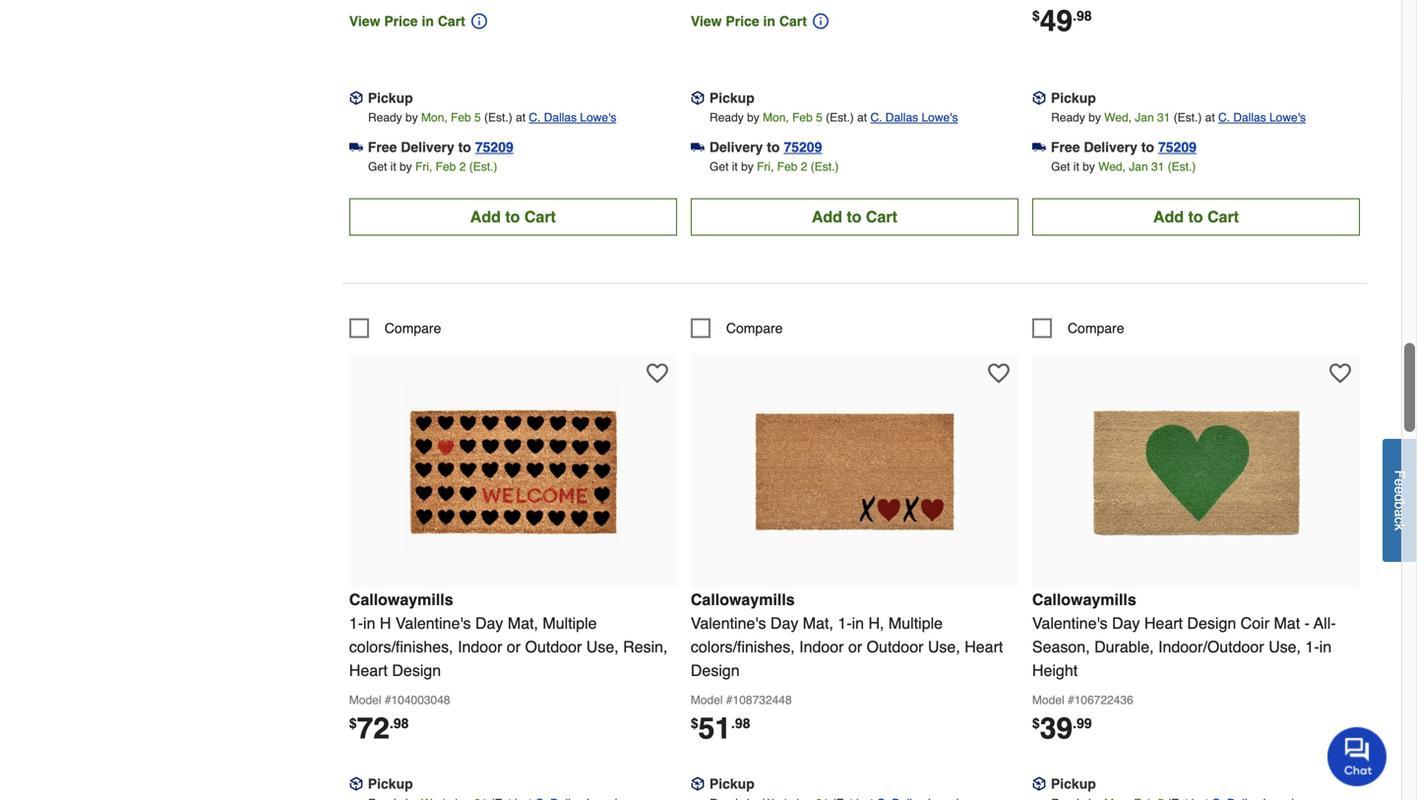 Task type: describe. For each thing, give the bounding box(es) containing it.
fri, for to
[[757, 160, 774, 174]]

75209 button for c. dallas lowe's button associated with pickup icon corresponding to free
[[1158, 137, 1197, 157]]

0 vertical spatial wed,
[[1104, 111, 1132, 124]]

75209 for get it by fri, feb 2 (est.)
[[475, 139, 514, 155]]

75209 button for c. dallas lowe's button for delivery pickup icon
[[784, 137, 822, 157]]

$ for 39
[[1032, 715, 1040, 731]]

delivery for get it by fri, feb 2 (est.)
[[401, 139, 454, 155]]

d
[[1392, 494, 1408, 501]]

72
[[357, 711, 390, 745]]

view price in cart for first view price in cart element from the left
[[349, 13, 465, 29]]

model for valentine's day mat, 1-in h, multiple colors/finishes, indoor or outdoor use, heart design
[[691, 693, 723, 707]]

it for truck filled icon corresponding to get it by wed, jan 31 (est.)
[[1074, 160, 1079, 174]]

add to cart for second add to cart button
[[812, 208, 898, 226]]

lowe's for c. dallas lowe's button for delivery pickup icon
[[922, 111, 958, 124]]

1- inside callowaymills valentine's day mat, 1-in h, multiple colors/finishes, indoor or outdoor use, heart design
[[838, 614, 852, 632]]

valentine's for valentine's day mat, 1-in h, multiple colors/finishes, indoor or outdoor use, heart design
[[691, 614, 766, 632]]

2 add to cart button from the left
[[691, 198, 1019, 236]]

delivery to 75209
[[709, 139, 822, 155]]

design inside callowaymills 1-in h valentine's day mat, multiple colors/finishes, indoor or outdoor use, resin, heart design
[[392, 661, 441, 679]]

callowaymills valentine's day heart design coir mat - all- season, durable, indoor/outdoor use, 1-in height
[[1032, 590, 1336, 679]]

get for delivery pickup icon
[[710, 160, 729, 174]]

day for valentine's day heart design coir mat - all- season, durable, indoor/outdoor use, 1-in height
[[1112, 614, 1140, 632]]

ready for truck filled image
[[710, 111, 744, 124]]

free for get it by fri, feb 2 (est.)
[[368, 139, 397, 155]]

truck filled image for get it by fri, feb 2 (est.)
[[349, 140, 363, 154]]

height
[[1032, 661, 1078, 679]]

75209 for get it by wed, jan 31 (est.)
[[1158, 139, 1197, 155]]

at for c. dallas lowe's button for delivery pickup icon
[[857, 111, 867, 124]]

1 c. dallas lowe's button from the left
[[529, 108, 616, 127]]

1 vertical spatial 31
[[1151, 160, 1165, 174]]

# for callowaymills valentine's day heart design coir mat - all- season, durable, indoor/outdoor use, 1-in height
[[1068, 693, 1074, 707]]

c. for third c. dallas lowe's button from right
[[529, 111, 541, 124]]

actual price $49.98 element
[[1032, 4, 1092, 38]]

c
[[1392, 517, 1408, 524]]

$ 39 .99
[[1032, 711, 1092, 745]]

dallas for third c. dallas lowe's button from right
[[544, 111, 577, 124]]

5014223893 element
[[349, 318, 441, 338]]

callowaymills valentine's day mat, 1-in h, multiple colors/finishes, indoor or outdoor use, heart design
[[691, 590, 1003, 679]]

in inside callowaymills 1-in h valentine's day mat, multiple colors/finishes, indoor or outdoor use, resin, heart design
[[363, 614, 375, 632]]

season,
[[1032, 638, 1090, 656]]

ready for truck filled icon corresponding to get it by fri, feb 2 (est.)
[[368, 111, 402, 124]]

ready by mon, feb 5 (est.) at c. dallas lowe's for to
[[368, 111, 616, 124]]

$ 51 .98
[[691, 711, 750, 745]]

.99
[[1073, 715, 1092, 731]]

dallas for c. dallas lowe's button for delivery pickup icon
[[886, 111, 918, 124]]

1 view price in cart element from the left
[[349, 7, 489, 36]]

multiple for h,
[[889, 614, 943, 632]]

indoor for valentine's
[[458, 638, 502, 656]]

$ for 51
[[691, 715, 698, 731]]

at for c. dallas lowe's button associated with pickup icon corresponding to free
[[1205, 111, 1215, 124]]

it for truck filled image
[[732, 160, 738, 174]]

multiple for mat,
[[543, 614, 597, 632]]

compare for 5013324069 element
[[1068, 320, 1124, 336]]

0 vertical spatial 31
[[1157, 111, 1171, 124]]

add for third add to cart button
[[1153, 208, 1184, 226]]

free delivery to 75209 for feb
[[368, 139, 514, 155]]

at for third c. dallas lowe's button from right
[[516, 111, 526, 124]]

-
[[1305, 614, 1310, 632]]

free for get it by wed, jan 31 (est.)
[[1051, 139, 1080, 155]]

design inside callowaymills valentine's day heart design coir mat - all- season, durable, indoor/outdoor use, 1-in height
[[1187, 614, 1236, 632]]

$ 49 .98
[[1032, 4, 1092, 38]]

2 e from the top
[[1392, 486, 1408, 494]]

actual price $39.99 element
[[1032, 711, 1092, 745]]

5013324069 element
[[1032, 318, 1124, 338]]

lowe's for third c. dallas lowe's button from right
[[580, 111, 616, 124]]

2 info image from the left
[[813, 13, 829, 29]]

1 add to cart button from the left
[[349, 198, 677, 236]]

2 75209 from the left
[[784, 139, 822, 155]]

cart for second add to cart button
[[866, 208, 898, 226]]

price for first view price in cart element from the left
[[384, 13, 418, 29]]

mon, for to
[[763, 111, 789, 124]]

1- inside callowaymills valentine's day heart design coir mat - all- season, durable, indoor/outdoor use, 1-in height
[[1305, 638, 1319, 656]]

get for pickup icon corresponding to free
[[1051, 160, 1070, 174]]

mon, for delivery
[[421, 111, 448, 124]]

indoor for 1-
[[799, 638, 844, 656]]

ready for truck filled icon corresponding to get it by wed, jan 31 (est.)
[[1051, 111, 1085, 124]]

compare for 5014223893 "element"
[[385, 320, 441, 336]]

# for callowaymills valentine's day mat, 1-in h, multiple colors/finishes, indoor or outdoor use, heart design
[[726, 693, 733, 707]]

resin,
[[623, 638, 668, 656]]

day inside callowaymills 1-in h valentine's day mat, multiple colors/finishes, indoor or outdoor use, resin, heart design
[[475, 614, 503, 632]]

$ 72 .98
[[349, 711, 409, 745]]

0 vertical spatial jan
[[1135, 111, 1154, 124]]

ready by mon, feb 5 (est.) at c. dallas lowe's for 75209
[[710, 111, 958, 124]]

view price in cart for 1st view price in cart element from right
[[691, 13, 807, 29]]

5014223923 element
[[691, 318, 783, 338]]

c. for c. dallas lowe's button associated with pickup icon corresponding to free
[[1218, 111, 1230, 124]]

1 info image from the left
[[471, 13, 487, 29]]

pickup image down "39" at the bottom of the page
[[1032, 777, 1046, 791]]

k
[[1392, 524, 1408, 531]]

outdoor for h,
[[867, 638, 924, 656]]

39
[[1040, 711, 1073, 745]]

use, for resin,
[[586, 638, 619, 656]]

chat invite button image
[[1328, 726, 1388, 786]]

1 vertical spatial wed,
[[1098, 160, 1126, 174]]

callowaymills 1-in h valentine's day mat, multiple colors/finishes, indoor or outdoor use, resin, heart design
[[349, 590, 668, 679]]

1 get from the left
[[368, 160, 387, 174]]

75209 button for third c. dallas lowe's button from right
[[475, 137, 514, 157]]

heart outline image
[[1330, 363, 1351, 384]]



Task type: vqa. For each thing, say whether or not it's contained in the screenshot.
3rd Dallas from right
yes



Task type: locate. For each thing, give the bounding box(es) containing it.
actual price $51.98 element
[[691, 711, 750, 745]]

truck filled image for get it by wed, jan 31 (est.)
[[1032, 140, 1046, 154]]

1 horizontal spatial model
[[691, 693, 723, 707]]

2 model from the left
[[691, 693, 723, 707]]

3 lowe's from the left
[[1270, 111, 1306, 124]]

ready
[[368, 111, 402, 124], [710, 111, 744, 124], [1051, 111, 1085, 124]]

model # 108732448
[[691, 693, 792, 707]]

1 horizontal spatial dallas
[[886, 111, 918, 124]]

$ inside $ 49 .98
[[1032, 8, 1040, 24]]

2 or from the left
[[848, 638, 862, 656]]

in inside callowaymills valentine's day mat, 1-in h, multiple colors/finishes, indoor or outdoor use, heart design
[[852, 614, 864, 632]]

model for valentine's day heart design coir mat - all- season, durable, indoor/outdoor use, 1-in height
[[1032, 693, 1065, 707]]

wed, up get it by wed, jan 31 (est.)
[[1104, 111, 1132, 124]]

.98 inside $ 51 .98
[[731, 715, 750, 731]]

heart
[[1144, 614, 1183, 632], [965, 638, 1003, 656], [349, 661, 388, 679]]

3 delivery from the left
[[1084, 139, 1138, 155]]

3 dallas from the left
[[1234, 111, 1266, 124]]

2 truck filled image from the left
[[1032, 140, 1046, 154]]

0 horizontal spatial free delivery to 75209
[[368, 139, 514, 155]]

by
[[405, 111, 418, 124], [747, 111, 760, 124], [1089, 111, 1101, 124], [400, 160, 412, 174], [741, 160, 754, 174], [1083, 160, 1095, 174]]

0 horizontal spatial free
[[368, 139, 397, 155]]

0 horizontal spatial 1-
[[349, 614, 363, 632]]

1 free from the left
[[368, 139, 397, 155]]

0 horizontal spatial get it by fri, feb 2 (est.)
[[368, 160, 497, 174]]

$ for 72
[[349, 715, 357, 731]]

jan down ready by wed, jan 31 (est.) at c. dallas lowe's on the right top of page
[[1129, 160, 1148, 174]]

49
[[1040, 4, 1073, 38]]

or
[[507, 638, 521, 656], [848, 638, 862, 656]]

(est.)
[[484, 111, 512, 124], [826, 111, 854, 124], [1174, 111, 1202, 124], [469, 160, 497, 174], [811, 160, 839, 174], [1168, 160, 1196, 174]]

108732448
[[733, 693, 792, 707]]

1 5 from the left
[[474, 111, 481, 124]]

design up the indoor/outdoor
[[1187, 614, 1236, 632]]

2 dallas from the left
[[886, 111, 918, 124]]

view price in cart
[[349, 13, 465, 29], [691, 13, 807, 29]]

design inside callowaymills valentine's day mat, 1-in h, multiple colors/finishes, indoor or outdoor use, heart design
[[691, 661, 740, 679]]

1 horizontal spatial outdoor
[[867, 638, 924, 656]]

indoor/outdoor
[[1158, 638, 1264, 656]]

1 add from the left
[[470, 208, 501, 226]]

mat
[[1274, 614, 1300, 632]]

1- down -
[[1305, 638, 1319, 656]]

2 horizontal spatial at
[[1205, 111, 1215, 124]]

1 c. from the left
[[529, 111, 541, 124]]

2 valentine's from the left
[[691, 614, 766, 632]]

use, for heart
[[928, 638, 960, 656]]

it
[[390, 160, 396, 174], [732, 160, 738, 174], [1074, 160, 1079, 174]]

e up b
[[1392, 486, 1408, 494]]

pickup image for free
[[1032, 91, 1046, 105]]

1 horizontal spatial info image
[[813, 13, 829, 29]]

1 horizontal spatial add to cart
[[812, 208, 898, 226]]

$ for 49
[[1032, 8, 1040, 24]]

compare inside 5013324069 element
[[1068, 320, 1124, 336]]

2 horizontal spatial c. dallas lowe's button
[[1218, 108, 1306, 127]]

1- left h
[[349, 614, 363, 632]]

0 horizontal spatial outdoor
[[525, 638, 582, 656]]

price for 1st view price in cart element from right
[[726, 13, 759, 29]]

or inside callowaymills 1-in h valentine's day mat, multiple colors/finishes, indoor or outdoor use, resin, heart design
[[507, 638, 521, 656]]

104003048
[[391, 693, 450, 707]]

1 horizontal spatial free
[[1051, 139, 1080, 155]]

pickup image
[[349, 91, 363, 105], [349, 777, 363, 791], [691, 777, 705, 791]]

model for 1-in h valentine's day mat, multiple colors/finishes, indoor or outdoor use, resin, heart design
[[349, 693, 381, 707]]

2 day from the left
[[771, 614, 799, 632]]

0 horizontal spatial view
[[349, 13, 380, 29]]

3 c. from the left
[[1218, 111, 1230, 124]]

callowaymills 106722436 valentine's day heart design coir mat - all-season, durable, indoor/outdoor use, 1-in height image
[[1088, 364, 1305, 580]]

callowaymills for h
[[349, 590, 453, 609]]

1 price from the left
[[384, 13, 418, 29]]

multiple
[[543, 614, 597, 632], [889, 614, 943, 632]]

1 75209 button from the left
[[475, 137, 514, 157]]

heart outline image
[[646, 363, 668, 384], [988, 363, 1010, 384]]

heart inside callowaymills valentine's day mat, 1-in h, multiple colors/finishes, indoor or outdoor use, heart design
[[965, 638, 1003, 656]]

.98 for 72
[[390, 715, 409, 731]]

0 horizontal spatial 75209
[[475, 139, 514, 155]]

2 horizontal spatial #
[[1068, 693, 1074, 707]]

1 horizontal spatial get it by fri, feb 2 (est.)
[[710, 160, 839, 174]]

use, for 1-
[[1269, 638, 1301, 656]]

0 horizontal spatial heart
[[349, 661, 388, 679]]

outdoor for mat,
[[525, 638, 582, 656]]

1 add to cart from the left
[[470, 208, 556, 226]]

1 horizontal spatial c.
[[870, 111, 882, 124]]

wed, down ready by wed, jan 31 (est.) at c. dallas lowe's on the right top of page
[[1098, 160, 1126, 174]]

3 at from the left
[[1205, 111, 1215, 124]]

2 colors/finishes, from the left
[[691, 638, 795, 656]]

1 horizontal spatial #
[[726, 693, 733, 707]]

2 mon, from the left
[[763, 111, 789, 124]]

2 callowaymills from the left
[[691, 590, 795, 609]]

add
[[470, 208, 501, 226], [812, 208, 842, 226], [1153, 208, 1184, 226]]

2 free from the left
[[1051, 139, 1080, 155]]

mon,
[[421, 111, 448, 124], [763, 111, 789, 124]]

2 horizontal spatial day
[[1112, 614, 1140, 632]]

cart
[[438, 13, 465, 29], [779, 13, 807, 29], [524, 208, 556, 226], [866, 208, 898, 226], [1208, 208, 1239, 226]]

2 indoor from the left
[[799, 638, 844, 656]]

0 horizontal spatial model
[[349, 693, 381, 707]]

2 75209 button from the left
[[784, 137, 822, 157]]

3 it from the left
[[1074, 160, 1079, 174]]

fri, for delivery
[[415, 160, 432, 174]]

free delivery to 75209
[[368, 139, 514, 155], [1051, 139, 1197, 155]]

1 horizontal spatial free delivery to 75209
[[1051, 139, 1197, 155]]

2 horizontal spatial 1-
[[1305, 638, 1319, 656]]

h,
[[869, 614, 884, 632]]

3 add to cart button from the left
[[1032, 198, 1360, 236]]

2 horizontal spatial add to cart
[[1153, 208, 1239, 226]]

add for second add to cart button
[[812, 208, 842, 226]]

day
[[475, 614, 503, 632], [771, 614, 799, 632], [1112, 614, 1140, 632]]

31
[[1157, 111, 1171, 124], [1151, 160, 1165, 174]]

106722436
[[1074, 693, 1133, 707]]

.98 for 51
[[731, 715, 750, 731]]

3 # from the left
[[1068, 693, 1074, 707]]

0 horizontal spatial heart outline image
[[646, 363, 668, 384]]

1 lowe's from the left
[[580, 111, 616, 124]]

2 add to cart from the left
[[812, 208, 898, 226]]

add to cart for third add to cart button
[[1153, 208, 1239, 226]]

view for 1st view price in cart element from right
[[691, 13, 722, 29]]

2 view price in cart element from the left
[[691, 7, 831, 36]]

delivery for get it by wed, jan 31 (est.)
[[1084, 139, 1138, 155]]

2 horizontal spatial lowe's
[[1270, 111, 1306, 124]]

1 callowaymills from the left
[[349, 590, 453, 609]]

0 horizontal spatial delivery
[[401, 139, 454, 155]]

callowaymills for heart
[[1032, 590, 1136, 609]]

0 horizontal spatial ready
[[368, 111, 402, 124]]

75209 button
[[475, 137, 514, 157], [784, 137, 822, 157], [1158, 137, 1197, 157]]

# up $ 51 .98
[[726, 693, 733, 707]]

multiple inside callowaymills valentine's day mat, 1-in h, multiple colors/finishes, indoor or outdoor use, heart design
[[889, 614, 943, 632]]

2 horizontal spatial heart
[[1144, 614, 1183, 632]]

1 horizontal spatial ready by mon, feb 5 (est.) at c. dallas lowe's
[[710, 111, 958, 124]]

jan up get it by wed, jan 31 (est.)
[[1135, 111, 1154, 124]]

0 horizontal spatial multiple
[[543, 614, 597, 632]]

design
[[1187, 614, 1236, 632], [392, 661, 441, 679], [691, 661, 740, 679]]

2 5 from the left
[[816, 111, 823, 124]]

75209
[[475, 139, 514, 155], [784, 139, 822, 155], [1158, 139, 1197, 155]]

3 use, from the left
[[1269, 638, 1301, 656]]

or inside callowaymills valentine's day mat, 1-in h, multiple colors/finishes, indoor or outdoor use, heart design
[[848, 638, 862, 656]]

c. dallas lowe's button
[[529, 108, 616, 127], [870, 108, 958, 127], [1218, 108, 1306, 127]]

1 view from the left
[[349, 13, 380, 29]]

callowaymills for mat,
[[691, 590, 795, 609]]

mat,
[[508, 614, 538, 632], [803, 614, 834, 632]]

0 horizontal spatial at
[[516, 111, 526, 124]]

# up actual price $72.98 element
[[385, 693, 391, 707]]

delivery
[[401, 139, 454, 155], [709, 139, 763, 155], [1084, 139, 1138, 155]]

1 dallas from the left
[[544, 111, 577, 124]]

1 horizontal spatial 5
[[816, 111, 823, 124]]

1 horizontal spatial 75209
[[784, 139, 822, 155]]

colors/finishes, inside callowaymills valentine's day mat, 1-in h, multiple colors/finishes, indoor or outdoor use, heart design
[[691, 638, 795, 656]]

multiple inside callowaymills 1-in h valentine's day mat, multiple colors/finishes, indoor or outdoor use, resin, heart design
[[543, 614, 597, 632]]

0 horizontal spatial use,
[[586, 638, 619, 656]]

1 delivery from the left
[[401, 139, 454, 155]]

.98
[[1073, 8, 1092, 24], [390, 715, 409, 731], [731, 715, 750, 731]]

1 get it by fri, feb 2 (est.) from the left
[[368, 160, 497, 174]]

2 # from the left
[[726, 693, 733, 707]]

1-
[[349, 614, 363, 632], [838, 614, 852, 632], [1305, 638, 1319, 656]]

a
[[1392, 509, 1408, 517]]

# for callowaymills 1-in h valentine's day mat, multiple colors/finishes, indoor or outdoor use, resin, heart design
[[385, 693, 391, 707]]

1 # from the left
[[385, 693, 391, 707]]

outdoor inside callowaymills 1-in h valentine's day mat, multiple colors/finishes, indoor or outdoor use, resin, heart design
[[525, 638, 582, 656]]

view for first view price in cart element from the left
[[349, 13, 380, 29]]

add to cart button
[[349, 198, 677, 236], [691, 198, 1019, 236], [1032, 198, 1360, 236]]

# up .99
[[1068, 693, 1074, 707]]

2 at from the left
[[857, 111, 867, 124]]

jan
[[1135, 111, 1154, 124], [1129, 160, 1148, 174]]

model
[[349, 693, 381, 707], [691, 693, 723, 707], [1032, 693, 1065, 707]]

0 horizontal spatial mon,
[[421, 111, 448, 124]]

2 multiple from the left
[[889, 614, 943, 632]]

1 heart outline image from the left
[[646, 363, 668, 384]]

model # 106722436
[[1032, 693, 1133, 707]]

callowaymills inside callowaymills 1-in h valentine's day mat, multiple colors/finishes, indoor or outdoor use, resin, heart design
[[349, 590, 453, 609]]

outdoor inside callowaymills valentine's day mat, 1-in h, multiple colors/finishes, indoor or outdoor use, heart design
[[867, 638, 924, 656]]

valentine's right h
[[396, 614, 471, 632]]

outdoor
[[525, 638, 582, 656], [867, 638, 924, 656]]

5
[[474, 111, 481, 124], [816, 111, 823, 124]]

valentine's for valentine's day heart design coir mat - all- season, durable, indoor/outdoor use, 1-in height
[[1032, 614, 1108, 632]]

1 horizontal spatial day
[[771, 614, 799, 632]]

3 c. dallas lowe's button from the left
[[1218, 108, 1306, 127]]

cart for third add to cart button
[[1208, 208, 1239, 226]]

pickup image for delivery
[[691, 91, 705, 105]]

to
[[458, 139, 471, 155], [767, 139, 780, 155], [1141, 139, 1154, 155], [505, 208, 520, 226], [847, 208, 862, 226], [1188, 208, 1203, 226]]

0 horizontal spatial lowe's
[[580, 111, 616, 124]]

0 horizontal spatial valentine's
[[396, 614, 471, 632]]

design up model # 108732448
[[691, 661, 740, 679]]

1 fri, from the left
[[415, 160, 432, 174]]

get it by fri, feb 2 (est.)
[[368, 160, 497, 174], [710, 160, 839, 174]]

5 for 75209
[[816, 111, 823, 124]]

use, inside callowaymills valentine's day mat, 1-in h, multiple colors/finishes, indoor or outdoor use, heart design
[[928, 638, 960, 656]]

2 for 75209
[[801, 160, 807, 174]]

0 horizontal spatial it
[[390, 160, 396, 174]]

design up 104003048
[[392, 661, 441, 679]]

0 horizontal spatial indoor
[[458, 638, 502, 656]]

2 heart outline image from the left
[[988, 363, 1010, 384]]

1 horizontal spatial or
[[848, 638, 862, 656]]

0 horizontal spatial 5
[[474, 111, 481, 124]]

c. for c. dallas lowe's button for delivery pickup icon
[[870, 111, 882, 124]]

2 horizontal spatial ready
[[1051, 111, 1085, 124]]

callowaymills inside callowaymills valentine's day heart design coir mat - all- season, durable, indoor/outdoor use, 1-in height
[[1032, 590, 1136, 609]]

lowe's
[[580, 111, 616, 124], [922, 111, 958, 124], [1270, 111, 1306, 124]]

2 delivery from the left
[[709, 139, 763, 155]]

heart inside callowaymills 1-in h valentine's day mat, multiple colors/finishes, indoor or outdoor use, resin, heart design
[[349, 661, 388, 679]]

2 add from the left
[[812, 208, 842, 226]]

0 horizontal spatial view price in cart
[[349, 13, 465, 29]]

0 vertical spatial heart
[[1144, 614, 1183, 632]]

indoor
[[458, 638, 502, 656], [799, 638, 844, 656]]

heart left the "season,"
[[965, 638, 1003, 656]]

1 compare from the left
[[385, 320, 441, 336]]

2 horizontal spatial .98
[[1073, 8, 1092, 24]]

view price in cart element
[[349, 7, 489, 36], [691, 7, 831, 36]]

colors/finishes, inside callowaymills 1-in h valentine's day mat, multiple colors/finishes, indoor or outdoor use, resin, heart design
[[349, 638, 453, 656]]

price
[[384, 13, 418, 29], [726, 13, 759, 29]]

outdoor left resin,
[[525, 638, 582, 656]]

day inside callowaymills valentine's day mat, 1-in h, multiple colors/finishes, indoor or outdoor use, heart design
[[771, 614, 799, 632]]

1 truck filled image from the left
[[349, 140, 363, 154]]

.98 inside $ 49 .98
[[1073, 8, 1092, 24]]

heart up durable,
[[1144, 614, 1183, 632]]

f e e d b a c k
[[1392, 470, 1408, 531]]

pickup image down 49
[[1032, 91, 1046, 105]]

3 get from the left
[[1051, 160, 1070, 174]]

h
[[380, 614, 391, 632]]

outdoor down h,
[[867, 638, 924, 656]]

0 horizontal spatial or
[[507, 638, 521, 656]]

5 for to
[[474, 111, 481, 124]]

1 horizontal spatial design
[[691, 661, 740, 679]]

dallas
[[544, 111, 577, 124], [886, 111, 918, 124], [1234, 111, 1266, 124]]

0 horizontal spatial mat,
[[508, 614, 538, 632]]

3 75209 button from the left
[[1158, 137, 1197, 157]]

$ inside $ 39 .99
[[1032, 715, 1040, 731]]

#
[[385, 693, 391, 707], [726, 693, 733, 707], [1068, 693, 1074, 707]]

2 horizontal spatial compare
[[1068, 320, 1124, 336]]

1 horizontal spatial view
[[691, 13, 722, 29]]

1 ready by mon, feb 5 (est.) at c. dallas lowe's from the left
[[368, 111, 616, 124]]

day for valentine's day mat, 1-in h, multiple colors/finishes, indoor or outdoor use, heart design
[[771, 614, 799, 632]]

or for day
[[507, 638, 521, 656]]

1 horizontal spatial delivery
[[709, 139, 763, 155]]

colors/finishes, up model # 108732448
[[691, 638, 795, 656]]

callowaymills inside callowaymills valentine's day mat, 1-in h, multiple colors/finishes, indoor or outdoor use, heart design
[[691, 590, 795, 609]]

2 horizontal spatial callowaymills
[[1032, 590, 1136, 609]]

1 horizontal spatial .98
[[731, 715, 750, 731]]

2 horizontal spatial valentine's
[[1032, 614, 1108, 632]]

at
[[516, 111, 526, 124], [857, 111, 867, 124], [1205, 111, 1215, 124]]

compare inside 5014223923 element
[[726, 320, 783, 336]]

model # 104003048
[[349, 693, 450, 707]]

1 outdoor from the left
[[525, 638, 582, 656]]

get it by fri, feb 2 (est.) for to
[[710, 160, 839, 174]]

0 horizontal spatial view price in cart element
[[349, 7, 489, 36]]

2 horizontal spatial add
[[1153, 208, 1184, 226]]

1 horizontal spatial truck filled image
[[1032, 140, 1046, 154]]

1 multiple from the left
[[543, 614, 597, 632]]

0 horizontal spatial c.
[[529, 111, 541, 124]]

1 indoor from the left
[[458, 638, 502, 656]]

2 view price in cart from the left
[[691, 13, 807, 29]]

1 horizontal spatial indoor
[[799, 638, 844, 656]]

1 horizontal spatial get
[[710, 160, 729, 174]]

2 horizontal spatial it
[[1074, 160, 1079, 174]]

pickup image
[[691, 91, 705, 105], [1032, 91, 1046, 105], [1032, 777, 1046, 791]]

callowaymills 108732448 valentine's day mat, 1-in h, multiple colors/finishes, indoor or outdoor use, heart design image
[[746, 364, 963, 580]]

1 ready from the left
[[368, 111, 402, 124]]

colors/finishes, for design
[[691, 638, 795, 656]]

1 valentine's from the left
[[396, 614, 471, 632]]

e up d
[[1392, 478, 1408, 486]]

1 vertical spatial jan
[[1129, 160, 1148, 174]]

3 valentine's from the left
[[1032, 614, 1108, 632]]

compare inside 5014223893 "element"
[[385, 320, 441, 336]]

in
[[422, 13, 434, 29], [763, 13, 776, 29], [363, 614, 375, 632], [852, 614, 864, 632], [1319, 638, 1332, 656]]

0 horizontal spatial info image
[[471, 13, 487, 29]]

mat, inside callowaymills 1-in h valentine's day mat, multiple colors/finishes, indoor or outdoor use, resin, heart design
[[508, 614, 538, 632]]

2 outdoor from the left
[[867, 638, 924, 656]]

model up "39" at the bottom of the page
[[1032, 693, 1065, 707]]

indoor inside callowaymills valentine's day mat, 1-in h, multiple colors/finishes, indoor or outdoor use, heart design
[[799, 638, 844, 656]]

ready by wed, jan 31 (est.) at c. dallas lowe's
[[1051, 111, 1306, 124]]

in inside callowaymills valentine's day heart design coir mat - all- season, durable, indoor/outdoor use, 1-in height
[[1319, 638, 1332, 656]]

2 2 from the left
[[801, 160, 807, 174]]

heart up model # 104003048
[[349, 661, 388, 679]]

truck filled image
[[691, 140, 705, 154]]

2 lowe's from the left
[[922, 111, 958, 124]]

c. dallas lowe's button for delivery pickup icon
[[870, 108, 958, 127]]

0 horizontal spatial callowaymills
[[349, 590, 453, 609]]

durable,
[[1095, 638, 1154, 656]]

2 horizontal spatial dallas
[[1234, 111, 1266, 124]]

2 horizontal spatial 75209 button
[[1158, 137, 1197, 157]]

1 at from the left
[[516, 111, 526, 124]]

1 horizontal spatial heart
[[965, 638, 1003, 656]]

2 mat, from the left
[[803, 614, 834, 632]]

c.
[[529, 111, 541, 124], [870, 111, 882, 124], [1218, 111, 1230, 124]]

2 c. dallas lowe's button from the left
[[870, 108, 958, 127]]

model up 72
[[349, 693, 381, 707]]

31 down ready by wed, jan 31 (est.) at c. dallas lowe's on the right top of page
[[1151, 160, 1165, 174]]

c. dallas lowe's button for pickup icon corresponding to free
[[1218, 108, 1306, 127]]

free delivery to 75209 for jan
[[1051, 139, 1197, 155]]

free
[[368, 139, 397, 155], [1051, 139, 1080, 155]]

3 75209 from the left
[[1158, 139, 1197, 155]]

1 horizontal spatial heart outline image
[[988, 363, 1010, 384]]

colors/finishes, down h
[[349, 638, 453, 656]]

1 2 from the left
[[459, 160, 466, 174]]

3 day from the left
[[1112, 614, 1140, 632]]

2 horizontal spatial design
[[1187, 614, 1236, 632]]

callowaymills
[[349, 590, 453, 609], [691, 590, 795, 609], [1032, 590, 1136, 609]]

get
[[368, 160, 387, 174], [710, 160, 729, 174], [1051, 160, 1070, 174]]

2 vertical spatial heart
[[349, 661, 388, 679]]

valentine's inside callowaymills valentine's day mat, 1-in h, multiple colors/finishes, indoor or outdoor use, heart design
[[691, 614, 766, 632]]

2 use, from the left
[[928, 638, 960, 656]]

0 horizontal spatial #
[[385, 693, 391, 707]]

lowe's for c. dallas lowe's button associated with pickup icon corresponding to free
[[1270, 111, 1306, 124]]

actual price $72.98 element
[[349, 711, 409, 745]]

compare
[[385, 320, 441, 336], [726, 320, 783, 336], [1068, 320, 1124, 336]]

1 horizontal spatial fri,
[[757, 160, 774, 174]]

valentine's up model # 108732448
[[691, 614, 766, 632]]

get it by wed, jan 31 (est.)
[[1051, 160, 1196, 174]]

1 horizontal spatial add to cart button
[[691, 198, 1019, 236]]

all-
[[1314, 614, 1336, 632]]

dallas for c. dallas lowe's button associated with pickup icon corresponding to free
[[1234, 111, 1266, 124]]

.98 for 49
[[1073, 8, 1092, 24]]

0 horizontal spatial get
[[368, 160, 387, 174]]

pickup
[[368, 90, 413, 106], [709, 90, 755, 106], [1051, 90, 1096, 106], [368, 776, 413, 792], [709, 776, 755, 792], [1051, 776, 1096, 792]]

colors/finishes,
[[349, 638, 453, 656], [691, 638, 795, 656]]

$
[[1032, 8, 1040, 24], [349, 715, 357, 731], [691, 715, 698, 731], [1032, 715, 1040, 731]]

1 horizontal spatial at
[[857, 111, 867, 124]]

2 get from the left
[[710, 160, 729, 174]]

fri,
[[415, 160, 432, 174], [757, 160, 774, 174]]

cart for first add to cart button from left
[[524, 208, 556, 226]]

2 horizontal spatial get
[[1051, 160, 1070, 174]]

0 horizontal spatial colors/finishes,
[[349, 638, 453, 656]]

use, inside callowaymills 1-in h valentine's day mat, multiple colors/finishes, indoor or outdoor use, resin, heart design
[[586, 638, 619, 656]]

2 horizontal spatial c.
[[1218, 111, 1230, 124]]

1 horizontal spatial view price in cart element
[[691, 7, 831, 36]]

use, inside callowaymills valentine's day heart design coir mat - all- season, durable, indoor/outdoor use, 1-in height
[[1269, 638, 1301, 656]]

add to cart
[[470, 208, 556, 226], [812, 208, 898, 226], [1153, 208, 1239, 226]]

view
[[349, 13, 380, 29], [691, 13, 722, 29]]

use,
[[586, 638, 619, 656], [928, 638, 960, 656], [1269, 638, 1301, 656]]

1 horizontal spatial mat,
[[803, 614, 834, 632]]

3 compare from the left
[[1068, 320, 1124, 336]]

2 compare from the left
[[726, 320, 783, 336]]

it for truck filled icon corresponding to get it by fri, feb 2 (est.)
[[390, 160, 396, 174]]

1 vertical spatial heart
[[965, 638, 1003, 656]]

feb
[[451, 111, 471, 124], [792, 111, 813, 124], [436, 160, 456, 174], [777, 160, 798, 174]]

indoor inside callowaymills 1-in h valentine's day mat, multiple colors/finishes, indoor or outdoor use, resin, heart design
[[458, 638, 502, 656]]

2
[[459, 160, 466, 174], [801, 160, 807, 174]]

.98 inside $ 72 .98
[[390, 715, 409, 731]]

ready by mon, feb 5 (est.) at c. dallas lowe's
[[368, 111, 616, 124], [710, 111, 958, 124]]

add for first add to cart button from left
[[470, 208, 501, 226]]

$ inside $ 72 .98
[[349, 715, 357, 731]]

1 horizontal spatial 1-
[[838, 614, 852, 632]]

compare for 5014223923 element
[[726, 320, 783, 336]]

1 free delivery to 75209 from the left
[[368, 139, 514, 155]]

valentine's
[[396, 614, 471, 632], [691, 614, 766, 632], [1032, 614, 1108, 632]]

2 price from the left
[[726, 13, 759, 29]]

2 horizontal spatial delivery
[[1084, 139, 1138, 155]]

e
[[1392, 478, 1408, 486], [1392, 486, 1408, 494]]

2 fri, from the left
[[757, 160, 774, 174]]

1 75209 from the left
[[475, 139, 514, 155]]

pickup image up truck filled image
[[691, 91, 705, 105]]

1 horizontal spatial c. dallas lowe's button
[[870, 108, 958, 127]]

1 e from the top
[[1392, 478, 1408, 486]]

model up the 51
[[691, 693, 723, 707]]

day inside callowaymills valentine's day heart design coir mat - all- season, durable, indoor/outdoor use, 1-in height
[[1112, 614, 1140, 632]]

mat, inside callowaymills valentine's day mat, 1-in h, multiple colors/finishes, indoor or outdoor use, heart design
[[803, 614, 834, 632]]

1 or from the left
[[507, 638, 521, 656]]

heart inside callowaymills valentine's day heart design coir mat - all- season, durable, indoor/outdoor use, 1-in height
[[1144, 614, 1183, 632]]

0 horizontal spatial add
[[470, 208, 501, 226]]

2 for to
[[459, 160, 466, 174]]

truck filled image
[[349, 140, 363, 154], [1032, 140, 1046, 154]]

31 up get it by wed, jan 31 (est.)
[[1157, 111, 1171, 124]]

2 ready by mon, feb 5 (est.) at c. dallas lowe's from the left
[[710, 111, 958, 124]]

1 mat, from the left
[[508, 614, 538, 632]]

f e e d b a c k button
[[1383, 439, 1417, 562]]

3 callowaymills from the left
[[1032, 590, 1136, 609]]

3 add from the left
[[1153, 208, 1184, 226]]

add to cart for first add to cart button from left
[[470, 208, 556, 226]]

2 ready from the left
[[710, 111, 744, 124]]

1 horizontal spatial view price in cart
[[691, 13, 807, 29]]

2 horizontal spatial add to cart button
[[1032, 198, 1360, 236]]

valentine's up the "season,"
[[1032, 614, 1108, 632]]

coir
[[1241, 614, 1270, 632]]

wed,
[[1104, 111, 1132, 124], [1098, 160, 1126, 174]]

3 ready from the left
[[1051, 111, 1085, 124]]

3 model from the left
[[1032, 693, 1065, 707]]

1- left h,
[[838, 614, 852, 632]]

1 horizontal spatial callowaymills
[[691, 590, 795, 609]]

51
[[698, 711, 731, 745]]

1 horizontal spatial price
[[726, 13, 759, 29]]

2 get it by fri, feb 2 (est.) from the left
[[710, 160, 839, 174]]

2 free delivery to 75209 from the left
[[1051, 139, 1197, 155]]

2 c. from the left
[[870, 111, 882, 124]]

get it by fri, feb 2 (est.) for delivery
[[368, 160, 497, 174]]

1 model from the left
[[349, 693, 381, 707]]

callowaymills 104003048 1-in h valentine's day mat, multiple colors/finishes, indoor or outdoor use, resin, heart design image
[[405, 364, 621, 580]]

f
[[1392, 470, 1408, 478]]

2 view from the left
[[691, 13, 722, 29]]

b
[[1392, 501, 1408, 509]]

1- inside callowaymills 1-in h valentine's day mat, multiple colors/finishes, indoor or outdoor use, resin, heart design
[[349, 614, 363, 632]]

1 mon, from the left
[[421, 111, 448, 124]]

2 horizontal spatial model
[[1032, 693, 1065, 707]]

info image
[[471, 13, 487, 29], [813, 13, 829, 29]]

1 horizontal spatial valentine's
[[691, 614, 766, 632]]

1 horizontal spatial ready
[[710, 111, 744, 124]]

valentine's inside callowaymills valentine's day heart design coir mat - all- season, durable, indoor/outdoor use, 1-in height
[[1032, 614, 1108, 632]]

or for in
[[848, 638, 862, 656]]

$ inside $ 51 .98
[[691, 715, 698, 731]]

1 horizontal spatial compare
[[726, 320, 783, 336]]

valentine's inside callowaymills 1-in h valentine's day mat, multiple colors/finishes, indoor or outdoor use, resin, heart design
[[396, 614, 471, 632]]

1 colors/finishes, from the left
[[349, 638, 453, 656]]

colors/finishes, for heart
[[349, 638, 453, 656]]



